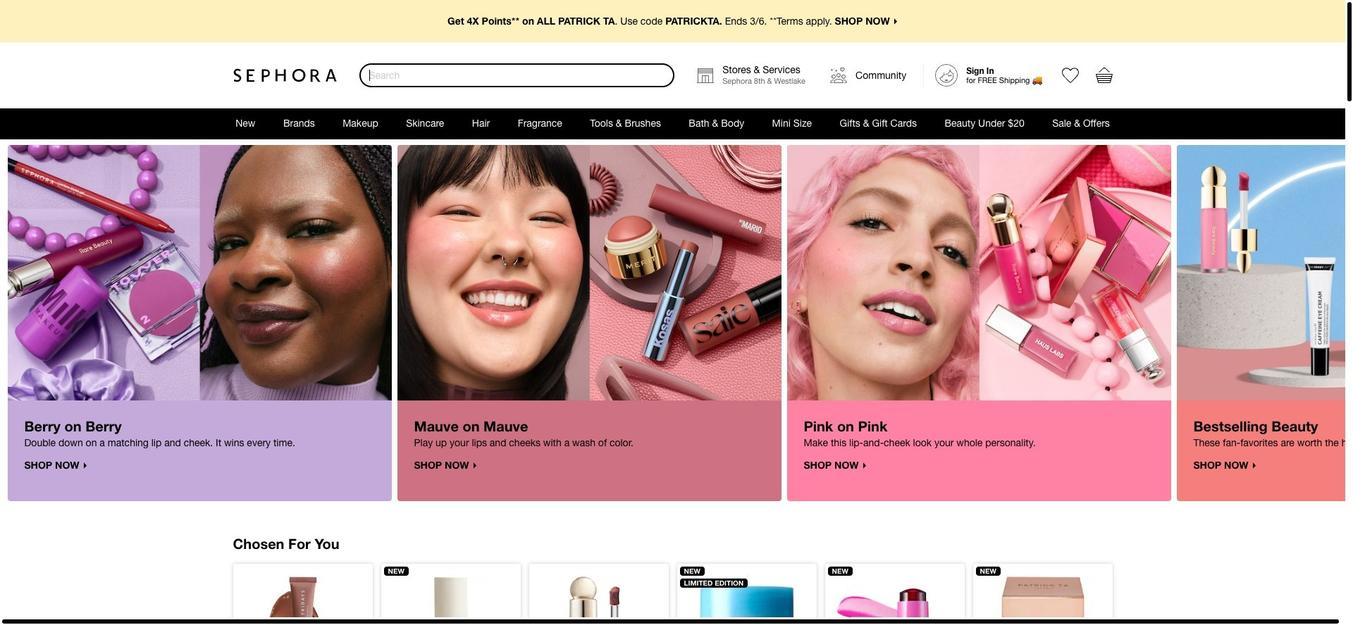 Task type: vqa. For each thing, say whether or not it's contained in the screenshot.
undefined MERIT - Flush Balm Cream Blush "image"
no



Task type: locate. For each thing, give the bounding box(es) containing it.
patrick ta - major headlines double-take crème & powder blush duo image
[[984, 576, 1101, 626]]

None search field
[[359, 63, 675, 87]]

None field
[[359, 63, 675, 87]]

summer fridays - lip butter balm for hydration & shine image
[[244, 576, 361, 626]]

milk makeup - cooling water jelly tint lip + cheek blush stain image
[[836, 576, 953, 626]]

summer fridays - dream lip oil for moisturizing sheer coverage image
[[392, 576, 509, 626]]



Task type: describe. For each thing, give the bounding box(es) containing it.
Search search field
[[360, 65, 673, 86]]

go to basket image
[[1096, 67, 1112, 84]]

laneige - lip sleeping mask intense hydration with vitamin c image
[[688, 576, 805, 626]]

rare beauty by selena gomez - soft pinch liquid blush image
[[540, 576, 657, 626]]

sephora homepage image
[[233, 68, 337, 82]]



